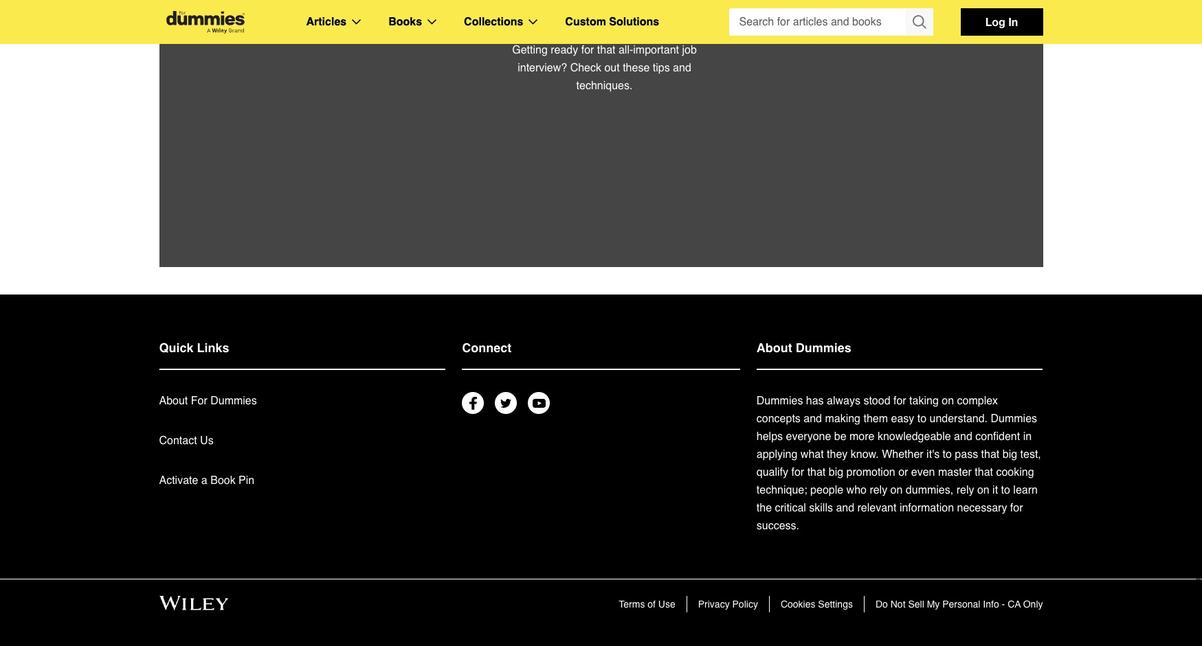 Task type: vqa. For each thing, say whether or not it's contained in the screenshot.
the do? in the bottom of the page
no



Task type: describe. For each thing, give the bounding box(es) containing it.
pass
[[955, 449, 978, 461]]

raising chickens for dummies
[[370, 5, 485, 41]]

open book categories image
[[428, 19, 437, 25]]

links
[[197, 341, 229, 355]]

chickens
[[424, 5, 485, 21]]

confident
[[976, 431, 1020, 443]]

relevant
[[858, 503, 897, 515]]

be
[[834, 431, 847, 443]]

for down what
[[792, 467, 804, 479]]

mediterranean diet recipes get a taste of the mediterranean every day, and keep cancer and heart disease at bay.
[[261, 0, 355, 131]]

dummies inside raising chickens for dummies
[[409, 25, 471, 41]]

dummies inside job interviewing for dummies cheat sheet getting ready for that all-important job interview? check out these tips and techniques.
[[529, 22, 591, 38]]

privacy policy link
[[698, 599, 758, 610]]

always
[[827, 395, 861, 408]]

applying
[[757, 449, 798, 461]]

interviewing
[[562, 2, 642, 18]]

do not sell my personal info - ca only link
[[876, 599, 1043, 610]]

for inside 10 tips for organizing clutter
[[791, 5, 810, 21]]

whether
[[882, 449, 924, 461]]

and down has
[[804, 413, 822, 426]]

0 vertical spatial big
[[1003, 449, 1018, 461]]

job
[[534, 2, 558, 18]]

complex
[[957, 395, 998, 408]]

them
[[864, 413, 888, 426]]

sheet inside perimenopause for dummies cheat sheet
[[899, 29, 937, 45]]

about for dummies
[[159, 395, 257, 408]]

dummies up us
[[211, 395, 257, 408]]

only
[[1023, 599, 1043, 610]]

it's
[[927, 449, 940, 461]]

about dummies
[[757, 341, 852, 355]]

for inside job interviewing for dummies cheat sheet getting ready for that all-important job interview? check out these tips and techniques.
[[581, 44, 594, 56]]

terms of use
[[619, 599, 676, 610]]

about for about for dummies
[[159, 395, 188, 408]]

-
[[1002, 599, 1005, 610]]

us
[[200, 435, 214, 448]]

quick
[[159, 341, 194, 355]]

settings
[[818, 599, 853, 610]]

1 rely from the left
[[870, 485, 888, 497]]

technique;
[[757, 485, 808, 497]]

2 rely from the left
[[957, 485, 974, 497]]

that down confident
[[981, 449, 1000, 461]]

the inside mediterranean diet recipes get a taste of the mediterranean every day, and keep cancer and heart disease at bay.
[[336, 30, 351, 42]]

in
[[1009, 15, 1018, 28]]

cookies
[[781, 599, 816, 610]]

sheet inside job interviewing for dummies cheat sheet getting ready for that all-important job interview? check out these tips and techniques.
[[636, 22, 674, 38]]

activate
[[159, 475, 198, 487]]

concepts
[[757, 413, 801, 426]]

disease
[[298, 101, 336, 113]]

my
[[927, 599, 940, 610]]

and up at
[[331, 83, 350, 96]]

job interviewing for dummies cheat sheet getting ready for that all-important job interview? check out these tips and techniques.
[[512, 2, 697, 92]]

more
[[850, 431, 875, 443]]

open article categories image
[[352, 19, 361, 25]]

custom solutions
[[565, 16, 659, 28]]

all-
[[619, 44, 633, 56]]

0 horizontal spatial a
[[201, 475, 207, 487]]

about for dummies link
[[159, 395, 257, 408]]

book
[[211, 475, 236, 487]]

clutter
[[791, 25, 835, 41]]

of inside mediterranean diet recipes get a taste of the mediterranean every day, and keep cancer and heart disease at bay.
[[324, 30, 333, 42]]

contact us
[[159, 435, 214, 448]]

and inside job interviewing for dummies cheat sheet getting ready for that all-important job interview? check out these tips and techniques.
[[673, 62, 691, 74]]

1 vertical spatial to
[[943, 449, 952, 461]]

log
[[986, 15, 1006, 28]]

1 vertical spatial of
[[648, 599, 656, 610]]

cookies settings
[[781, 599, 853, 610]]

dummies has always stood for taking on complex concepts and making them easy to understand. dummies helps everyone be more knowledgeable and confident in applying what they know. whether it's to pass that big test, qualify for that big promotion or even master that cooking technique; people who rely on dummies, rely on it to learn the critical skills and relevant information necessary for success.
[[757, 395, 1041, 533]]

and right day,
[[326, 65, 345, 78]]

people
[[811, 485, 844, 497]]

the inside dummies has always stood for taking on complex concepts and making them easy to understand. dummies helps everyone be more knowledgeable and confident in applying what they know. whether it's to pass that big test, qualify for that big promotion or even master that cooking technique; people who rely on dummies, rely on it to learn the critical skills and relevant information necessary for success.
[[757, 503, 772, 515]]

making
[[825, 413, 861, 426]]

getting
[[512, 44, 548, 56]]

dummies up concepts
[[757, 395, 803, 408]]

for inside perimenopause for dummies cheat sheet
[[853, 8, 875, 24]]

these
[[623, 62, 650, 74]]

terms
[[619, 599, 645, 610]]

quick links
[[159, 341, 229, 355]]

recipes
[[294, 8, 347, 24]]

keep
[[268, 83, 292, 96]]

even
[[911, 467, 935, 479]]

do not sell my personal info - ca only
[[876, 599, 1043, 610]]

ready
[[551, 44, 578, 56]]

dummies,
[[906, 485, 954, 497]]

taste
[[297, 30, 321, 42]]

day,
[[303, 65, 323, 78]]

for inside job interviewing for dummies cheat sheet getting ready for that all-important job interview? check out these tips and techniques.
[[646, 2, 668, 18]]

0 horizontal spatial on
[[891, 485, 903, 497]]

not
[[891, 599, 906, 610]]

10 tips for organizing clutter link
[[705, 0, 845, 44]]

use
[[659, 599, 676, 610]]

critical
[[775, 503, 806, 515]]

policy
[[733, 599, 758, 610]]



Task type: locate. For each thing, give the bounding box(es) containing it.
at
[[339, 101, 348, 113]]

terms of use link
[[619, 599, 676, 610]]

to right it's
[[943, 449, 952, 461]]

for up us
[[191, 395, 207, 408]]

dummies up the ready on the left top
[[529, 22, 591, 38]]

of
[[324, 30, 333, 42], [648, 599, 656, 610]]

qualify
[[757, 467, 789, 479]]

0 horizontal spatial cheat
[[594, 22, 633, 38]]

0 horizontal spatial sheet
[[636, 22, 674, 38]]

2 horizontal spatial to
[[1001, 485, 1011, 497]]

cheat inside perimenopause for dummies cheat sheet
[[857, 29, 895, 45]]

big
[[1003, 449, 1018, 461], [829, 467, 844, 479]]

dummies inside perimenopause for dummies cheat sheet
[[879, 8, 941, 24]]

dummies up in
[[991, 413, 1037, 426]]

dummies down perimenopause
[[879, 8, 941, 24]]

1 horizontal spatial rely
[[957, 485, 974, 497]]

master
[[938, 467, 972, 479]]

mediterranean inside mediterranean diet recipes get a taste of the mediterranean every day, and keep cancer and heart disease at bay.
[[273, 47, 344, 60]]

1 horizontal spatial of
[[648, 599, 656, 610]]

articles
[[306, 16, 347, 28]]

1 horizontal spatial about
[[757, 341, 793, 355]]

privacy policy
[[698, 599, 758, 610]]

the up success.
[[757, 503, 772, 515]]

diet
[[264, 8, 290, 24]]

dummies down 'open book categories' "icon"
[[409, 25, 471, 41]]

to right it
[[1001, 485, 1011, 497]]

taking
[[910, 395, 939, 408]]

organizing
[[715, 25, 787, 41]]

rely down master
[[957, 485, 974, 497]]

contact us link
[[159, 435, 214, 448]]

ca
[[1008, 599, 1021, 610]]

cancer
[[295, 83, 328, 96]]

logo image
[[159, 11, 251, 33]]

cheat up all-
[[594, 22, 633, 38]]

connect
[[462, 341, 512, 355]]

log in
[[986, 15, 1018, 28]]

about for about dummies
[[757, 341, 793, 355]]

for up important
[[646, 2, 668, 18]]

know.
[[851, 449, 879, 461]]

for up the 'easy'
[[894, 395, 907, 408]]

for inside raising chickens for dummies
[[384, 25, 406, 41]]

every
[[273, 65, 300, 78]]

perimenopause for dummies cheat sheet link
[[845, 0, 955, 47]]

of left use
[[648, 599, 656, 610]]

big down they
[[829, 467, 844, 479]]

group
[[729, 8, 933, 36]]

raising
[[370, 5, 420, 21]]

on down or
[[891, 485, 903, 497]]

for down perimenopause
[[853, 8, 875, 24]]

cooking
[[996, 467, 1034, 479]]

for down learn in the right of the page
[[1011, 503, 1023, 515]]

and down "who"
[[836, 503, 855, 515]]

for up clutter
[[791, 5, 810, 21]]

test,
[[1021, 449, 1041, 461]]

activate a book pin link
[[159, 475, 255, 487]]

learn
[[1014, 485, 1038, 497]]

in
[[1023, 431, 1032, 443]]

sheet up important
[[636, 22, 674, 38]]

pin
[[239, 475, 255, 487]]

custom solutions link
[[565, 13, 659, 31]]

0 horizontal spatial big
[[829, 467, 844, 479]]

personal
[[943, 599, 981, 610]]

cheat down perimenopause
[[857, 29, 895, 45]]

books
[[389, 16, 422, 28]]

for up check
[[581, 44, 594, 56]]

tips
[[653, 62, 670, 74]]

activate a book pin
[[159, 475, 255, 487]]

collections
[[464, 16, 523, 28]]

the down "articles"
[[336, 30, 351, 42]]

on left it
[[978, 485, 990, 497]]

info
[[983, 599, 999, 610]]

a left book
[[201, 475, 207, 487]]

knowledgeable
[[878, 431, 951, 443]]

and up pass
[[954, 431, 973, 443]]

cookie consent banner dialog
[[0, 597, 1202, 647]]

to down taking
[[918, 413, 927, 426]]

privacy
[[698, 599, 730, 610]]

and down job
[[673, 62, 691, 74]]

that down what
[[808, 467, 826, 479]]

perimenopause
[[852, 0, 955, 3]]

about
[[757, 341, 793, 355], [159, 395, 188, 408]]

1 vertical spatial the
[[757, 503, 772, 515]]

0 horizontal spatial the
[[336, 30, 351, 42]]

0 vertical spatial a
[[288, 30, 294, 42]]

0 vertical spatial to
[[918, 413, 927, 426]]

1 vertical spatial about
[[159, 395, 188, 408]]

important
[[633, 44, 679, 56]]

0 horizontal spatial rely
[[870, 485, 888, 497]]

dummies up has
[[796, 341, 852, 355]]

1 vertical spatial mediterranean
[[273, 47, 344, 60]]

2 horizontal spatial on
[[978, 485, 990, 497]]

that inside job interviewing for dummies cheat sheet getting ready for that all-important job interview? check out these tips and techniques.
[[597, 44, 616, 56]]

skills
[[809, 503, 833, 515]]

success.
[[757, 520, 800, 533]]

job
[[682, 44, 697, 56]]

helps
[[757, 431, 783, 443]]

on
[[942, 395, 954, 408], [891, 485, 903, 497], [978, 485, 990, 497]]

interview?
[[518, 62, 567, 74]]

it
[[993, 485, 998, 497]]

1 horizontal spatial to
[[943, 449, 952, 461]]

on up understand.
[[942, 395, 954, 408]]

mediterranean
[[261, 0, 355, 3], [273, 47, 344, 60]]

1 horizontal spatial big
[[1003, 449, 1018, 461]]

log in link
[[961, 8, 1043, 36]]

rely up the relevant at bottom right
[[870, 485, 888, 497]]

0 vertical spatial mediterranean
[[261, 0, 355, 3]]

1 vertical spatial a
[[201, 475, 207, 487]]

sheet down perimenopause
[[899, 29, 937, 45]]

1 horizontal spatial a
[[288, 30, 294, 42]]

who
[[847, 485, 867, 497]]

10 tips for organizing clutter
[[715, 5, 835, 41]]

perimenopause for dummies cheat sheet
[[852, 0, 955, 45]]

out
[[605, 62, 620, 74]]

to
[[918, 413, 927, 426], [943, 449, 952, 461], [1001, 485, 1011, 497]]

mediterranean up recipes
[[261, 0, 355, 3]]

1 horizontal spatial the
[[757, 503, 772, 515]]

custom
[[565, 16, 606, 28]]

1 horizontal spatial sheet
[[899, 29, 937, 45]]

1 horizontal spatial on
[[942, 395, 954, 408]]

0 vertical spatial about
[[757, 341, 793, 355]]

for down raising
[[384, 25, 406, 41]]

get
[[267, 30, 284, 42]]

2 vertical spatial to
[[1001, 485, 1011, 497]]

techniques.
[[577, 79, 633, 92]]

do
[[876, 599, 888, 610]]

of down "articles"
[[324, 30, 333, 42]]

sell
[[908, 599, 925, 610]]

that up out
[[597, 44, 616, 56]]

heart
[[270, 101, 295, 113]]

raising chickens for dummies link
[[357, 0, 498, 44]]

they
[[827, 449, 848, 461]]

a right get
[[288, 30, 294, 42]]

cookies settings link
[[781, 599, 853, 610]]

a
[[288, 30, 294, 42], [201, 475, 207, 487]]

0 vertical spatial the
[[336, 30, 351, 42]]

1 vertical spatial big
[[829, 467, 844, 479]]

and
[[673, 62, 691, 74], [326, 65, 345, 78], [331, 83, 350, 96], [804, 413, 822, 426], [954, 431, 973, 443], [836, 503, 855, 515]]

bay.
[[299, 119, 319, 131]]

for
[[791, 5, 810, 21], [581, 44, 594, 56], [894, 395, 907, 408], [792, 467, 804, 479], [1011, 503, 1023, 515]]

a inside mediterranean diet recipes get a taste of the mediterranean every day, and keep cancer and heart disease at bay.
[[288, 30, 294, 42]]

0 vertical spatial of
[[324, 30, 333, 42]]

understand.
[[930, 413, 988, 426]]

mediterranean down the taste
[[273, 47, 344, 60]]

easy
[[891, 413, 915, 426]]

0 horizontal spatial to
[[918, 413, 927, 426]]

check
[[570, 62, 602, 74]]

cheat
[[594, 22, 633, 38], [857, 29, 895, 45]]

big up cooking
[[1003, 449, 1018, 461]]

everyone
[[786, 431, 831, 443]]

1 horizontal spatial cheat
[[857, 29, 895, 45]]

that up it
[[975, 467, 993, 479]]

solutions
[[609, 16, 659, 28]]

cheat inside job interviewing for dummies cheat sheet getting ready for that all-important job interview? check out these tips and techniques.
[[594, 22, 633, 38]]

0 horizontal spatial about
[[159, 395, 188, 408]]

open collections list image
[[529, 19, 538, 25]]

for
[[646, 2, 668, 18], [853, 8, 875, 24], [384, 25, 406, 41], [191, 395, 207, 408]]

0 horizontal spatial of
[[324, 30, 333, 42]]

Search for articles and books text field
[[729, 8, 907, 36]]



